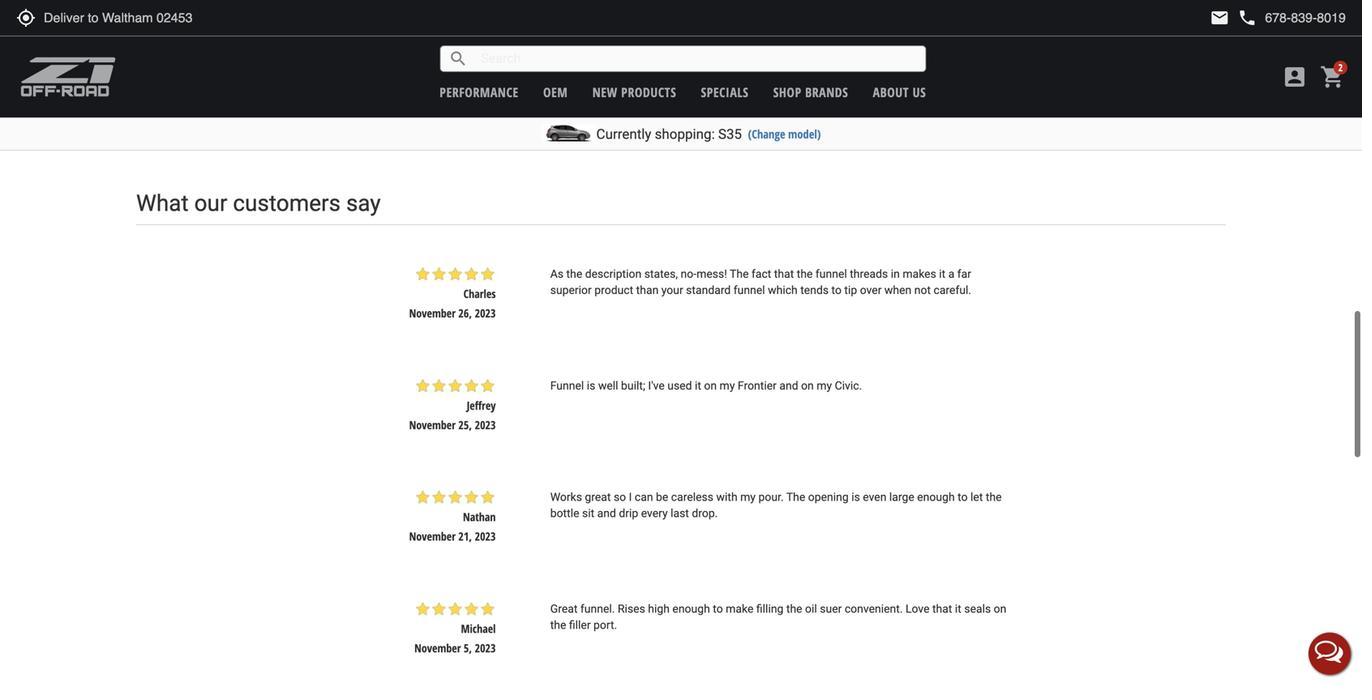 Task type: locate. For each thing, give the bounding box(es) containing it.
z1 left off-
[[512, 67, 522, 82]]

shopping_cart
[[1320, 64, 1346, 90]]

us
[[913, 84, 926, 101]]

it inside as the description states, no-mess! the fact that the funnel threads in makes it a far superior product than your standard funnel which tends to tip over when not careful.
[[939, 268, 946, 281]]

$19.99
[[919, 106, 948, 121]]

z1 inside z1 off-road decal - medium (6" x 2")
[[325, 67, 335, 82]]

used
[[668, 380, 692, 393]]

0 vertical spatial is
[[587, 380, 596, 393]]

great funnel. rises high enough to make filling the oil suer convenient. love that it seals on the filler port.
[[550, 603, 1007, 633]]

1 vertical spatial enough
[[673, 603, 710, 616]]

0 horizontal spatial $5
[[397, 118, 407, 134]]

z1 for star
[[512, 67, 522, 82]]

which
[[768, 284, 798, 297]]

enough inside 'works great so i can be careless with my pour. the opening is even large enough to let the bottle sit and drip every last drop.'
[[918, 491, 955, 505]]

on inside great funnel. rises high enough to make filling the oil suer convenient. love that it seals on the filler port.
[[994, 603, 1007, 616]]

november inside star star star star star jeffrey november 25, 2023
[[409, 418, 456, 433]]

1 horizontal spatial decal
[[776, 67, 800, 82]]

november for star star star star star nathan november 21, 2023
[[409, 529, 456, 545]]

enough right "large"
[[918, 491, 955, 505]]

2 z1 from the left
[[512, 67, 522, 82]]

funnel inside z1 no-mess engine oil funnel star star star $19.99
[[969, 67, 999, 82]]

z1 left no-
[[867, 67, 878, 82]]

and right 'frontier'
[[780, 380, 799, 393]]

it left seals
[[955, 603, 962, 616]]

1 vertical spatial the
[[787, 491, 806, 505]]

pair
[[809, 67, 826, 82]]

great
[[585, 491, 611, 505]]

0 horizontal spatial is
[[587, 380, 596, 393]]

0 vertical spatial it
[[939, 268, 946, 281]]

is left even
[[852, 491, 860, 505]]

specials link
[[701, 84, 749, 101]]

to left make
[[713, 603, 723, 616]]

shopping_cart link
[[1316, 64, 1346, 90]]

2 horizontal spatial it
[[955, 603, 962, 616]]

engine
[[922, 67, 952, 82]]

4 z1 from the left
[[867, 67, 878, 82]]

it right "used"
[[695, 380, 702, 393]]

2023 right 5,
[[475, 641, 496, 656]]

my left 'frontier'
[[720, 380, 735, 393]]

it inside great funnel. rises high enough to make filling the oil suer convenient. love that it seals on the filler port.
[[955, 603, 962, 616]]

customers
[[233, 190, 341, 217]]

great
[[550, 603, 578, 616]]

november left 26,
[[409, 306, 456, 321]]

1 road from the left
[[357, 67, 382, 82]]

to left let at the bottom right of page
[[958, 491, 968, 505]]

and right sit
[[597, 507, 616, 521]]

1 horizontal spatial is
[[852, 491, 860, 505]]

that up which
[[774, 268, 794, 281]]

1 vertical spatial that
[[933, 603, 953, 616]]

that right love
[[933, 603, 953, 616]]

what our customers say
[[136, 190, 381, 217]]

off- inside z1 off-road 5 inch decal - pair star star star star star (5) $5
[[699, 67, 719, 82]]

0 vertical spatial enough
[[918, 491, 955, 505]]

jeffrey
[[467, 398, 496, 414]]

about us
[[873, 84, 926, 101]]

2 horizontal spatial on
[[994, 603, 1007, 616]]

the inside as the description states, no-mess! the fact that the funnel threads in makes it a far superior product than your standard funnel which tends to tip over when not careful.
[[730, 268, 749, 281]]

funnel up tends
[[816, 268, 847, 281]]

0 horizontal spatial and
[[597, 507, 616, 521]]

road left 5
[[719, 67, 743, 82]]

0 vertical spatial funnel
[[969, 67, 999, 82]]

0 horizontal spatial -
[[411, 67, 415, 82]]

1 horizontal spatial and
[[780, 380, 799, 393]]

z1 inside z1 off-road 5 inch decal - pair star star star star star (5) $5
[[686, 67, 696, 82]]

2 2023 from the top
[[475, 418, 496, 433]]

1 vertical spatial to
[[958, 491, 968, 505]]

2023 inside star star star star star jeffrey november 25, 2023
[[475, 418, 496, 433]]

2 horizontal spatial to
[[958, 491, 968, 505]]

2023 inside star star star star star nathan november 21, 2023
[[475, 529, 496, 545]]

the right let at the bottom right of page
[[986, 491, 1002, 505]]

2 - from the left
[[803, 67, 806, 82]]

2023 right 26,
[[475, 306, 496, 321]]

that inside as the description states, no-mess! the fact that the funnel threads in makes it a far superior product than your standard funnel which tends to tip over when not careful.
[[774, 268, 794, 281]]

4 2023 from the top
[[475, 641, 496, 656]]

z1 inside z1 no-mess engine oil funnel star star star $19.99
[[867, 67, 878, 82]]

road
[[357, 67, 382, 82], [719, 67, 743, 82]]

3 z1 from the left
[[686, 67, 696, 82]]

z1
[[325, 67, 335, 82], [512, 67, 522, 82], [686, 67, 696, 82], [867, 67, 878, 82]]

phone
[[1238, 8, 1257, 28]]

funnel.
[[581, 603, 615, 616]]

well
[[598, 380, 619, 393]]

civic.
[[835, 380, 862, 393]]

on right "used"
[[704, 380, 717, 393]]

1 horizontal spatial that
[[933, 603, 953, 616]]

1 - from the left
[[411, 67, 415, 82]]

0 horizontal spatial decal
[[385, 67, 409, 82]]

1 horizontal spatial road
[[719, 67, 743, 82]]

1 2023 from the top
[[475, 306, 496, 321]]

z1 motorsports logo image
[[20, 57, 116, 97]]

1 horizontal spatial enough
[[918, 491, 955, 505]]

z1 left 2")
[[325, 67, 335, 82]]

1 decal from the left
[[385, 67, 409, 82]]

on right seals
[[994, 603, 1007, 616]]

is
[[587, 380, 596, 393], [852, 491, 860, 505]]

shopping:
[[655, 126, 715, 142]]

2 off- from the left
[[699, 67, 719, 82]]

november left 25,
[[409, 418, 456, 433]]

off- for star
[[699, 67, 719, 82]]

on left civic.
[[801, 380, 814, 393]]

decal left medium
[[385, 67, 409, 82]]

enough right high
[[673, 603, 710, 616]]

what
[[136, 190, 189, 217]]

funnel right oil
[[969, 67, 999, 82]]

pour.
[[759, 491, 784, 505]]

off- inside z1 off-road decal - medium (6" x 2")
[[337, 67, 357, 82]]

the
[[730, 268, 749, 281], [787, 491, 806, 505]]

our
[[194, 190, 227, 217]]

$5 up (change
[[751, 106, 761, 121]]

the right 'pour.'
[[787, 491, 806, 505]]

funnel down fact
[[734, 284, 765, 297]]

in
[[891, 268, 900, 281]]

filling
[[757, 603, 784, 616]]

to left tip
[[832, 284, 842, 297]]

0 vertical spatial to
[[832, 284, 842, 297]]

star star star star star michael november 5, 2023
[[415, 602, 496, 656]]

1 vertical spatial funnel
[[550, 380, 584, 393]]

november inside star star star star star nathan november 21, 2023
[[409, 529, 456, 545]]

a
[[949, 268, 955, 281]]

1 horizontal spatial -
[[803, 67, 806, 82]]

- left pair
[[803, 67, 806, 82]]

november inside star star star star star charles november 26, 2023
[[409, 306, 456, 321]]

my for star star star star star jeffrey november 25, 2023
[[720, 380, 735, 393]]

0 horizontal spatial my
[[720, 380, 735, 393]]

(change
[[748, 126, 786, 142]]

enough inside great funnel. rises high enough to make filling the oil suer convenient. love that it seals on the filler port.
[[673, 603, 710, 616]]

on
[[704, 380, 717, 393], [801, 380, 814, 393], [994, 603, 1007, 616]]

z1 left 5
[[686, 67, 696, 82]]

1 z1 from the left
[[325, 67, 335, 82]]

2 vertical spatial it
[[955, 603, 962, 616]]

is left well
[[587, 380, 596, 393]]

2023 down jeffrey at the left bottom
[[475, 418, 496, 433]]

2023 inside star star star star star michael november 5, 2023
[[475, 641, 496, 656]]

it
[[939, 268, 946, 281], [695, 380, 702, 393], [955, 603, 962, 616]]

1 horizontal spatial the
[[787, 491, 806, 505]]

frontier
[[738, 380, 777, 393]]

november left 5,
[[415, 641, 461, 656]]

1 horizontal spatial funnel
[[969, 67, 999, 82]]

0 horizontal spatial the
[[730, 268, 749, 281]]

road for star
[[719, 67, 743, 82]]

my inside 'works great so i can be careless with my pour. the opening is even large enough to let the bottle sit and drip every last drop.'
[[741, 491, 756, 505]]

to
[[832, 284, 842, 297], [958, 491, 968, 505], [713, 603, 723, 616]]

road inside z1 off-road 5 inch decal - pair star star star star star (5) $5
[[719, 67, 743, 82]]

x
[[474, 67, 479, 82]]

mail link
[[1210, 8, 1230, 28]]

star star star star star nathan november 21, 2023
[[409, 490, 496, 545]]

0 horizontal spatial that
[[774, 268, 794, 281]]

5
[[746, 67, 751, 82]]

1 horizontal spatial my
[[741, 491, 756, 505]]

1 horizontal spatial it
[[939, 268, 946, 281]]

2 vertical spatial to
[[713, 603, 723, 616]]

say
[[346, 190, 381, 217]]

november
[[409, 306, 456, 321], [409, 418, 456, 433], [409, 529, 456, 545], [415, 641, 461, 656]]

my left civic.
[[817, 380, 832, 393]]

0 horizontal spatial off-
[[337, 67, 357, 82]]

oem link
[[543, 84, 568, 101]]

and inside 'works great so i can be careless with my pour. the opening is even large enough to let the bottle sit and drip every last drop.'
[[597, 507, 616, 521]]

$5 down 2")
[[397, 118, 407, 134]]

- right 2")
[[411, 67, 415, 82]]

road for 2")
[[357, 67, 382, 82]]

to inside great funnel. rises high enough to make filling the oil suer convenient. love that it seals on the filler port.
[[713, 603, 723, 616]]

1 horizontal spatial funnel
[[816, 268, 847, 281]]

over
[[860, 284, 882, 297]]

0 vertical spatial the
[[730, 268, 749, 281]]

21,
[[459, 529, 472, 545]]

brands
[[805, 84, 849, 101]]

decal up shop
[[776, 67, 800, 82]]

2023 for star star star star star charles november 26, 2023
[[475, 306, 496, 321]]

1 vertical spatial funnel
[[734, 284, 765, 297]]

high
[[648, 603, 670, 616]]

november inside star star star star star michael november 5, 2023
[[415, 641, 461, 656]]

0 horizontal spatial road
[[357, 67, 382, 82]]

- inside z1 off-road 5 inch decal - pair star star star star star (5) $5
[[803, 67, 806, 82]]

road left 2")
[[357, 67, 382, 82]]

0 horizontal spatial enough
[[673, 603, 710, 616]]

1 horizontal spatial off-
[[699, 67, 719, 82]]

1 horizontal spatial to
[[832, 284, 842, 297]]

shop
[[774, 84, 802, 101]]

2023
[[475, 306, 496, 321], [475, 418, 496, 433], [475, 529, 496, 545], [475, 641, 496, 656]]

november left '21,'
[[409, 529, 456, 545]]

1 horizontal spatial $5
[[751, 106, 761, 121]]

2 decal from the left
[[776, 67, 800, 82]]

opening
[[808, 491, 849, 505]]

mess!
[[697, 268, 727, 281]]

funnel left well
[[550, 380, 584, 393]]

careless
[[671, 491, 714, 505]]

description
[[585, 268, 642, 281]]

can
[[635, 491, 653, 505]]

drip
[[619, 507, 638, 521]]

0 vertical spatial that
[[774, 268, 794, 281]]

1 vertical spatial is
[[852, 491, 860, 505]]

port.
[[594, 619, 617, 633]]

every
[[641, 507, 668, 521]]

road inside z1 off-road decal - medium (6" x 2")
[[357, 67, 382, 82]]

to inside 'works great so i can be careless with my pour. the opening is even large enough to let the bottle sit and drip every last drop.'
[[958, 491, 968, 505]]

z1 for decal
[[686, 67, 696, 82]]

off- up specials link
[[699, 67, 719, 82]]

- inside z1 off-road decal - medium (6" x 2")
[[411, 67, 415, 82]]

the left fact
[[730, 268, 749, 281]]

$5 inside z1 off-road 5 inch decal - pair star star star star star (5) $5
[[751, 106, 761, 121]]

0 horizontal spatial to
[[713, 603, 723, 616]]

0 horizontal spatial funnel
[[550, 380, 584, 393]]

about us link
[[873, 84, 926, 101]]

new products link
[[593, 84, 677, 101]]

2 road from the left
[[719, 67, 743, 82]]

$5
[[751, 106, 761, 121], [397, 118, 407, 134]]

my right with
[[741, 491, 756, 505]]

and
[[780, 380, 799, 393], [597, 507, 616, 521]]

star star star star star jeffrey november 25, 2023
[[409, 378, 496, 433]]

26,
[[459, 306, 472, 321]]

z1 inside z1 off-road premium lanyard star star star star star_half (12) $4.98
[[512, 67, 522, 82]]

2023 for star star star star star michael november 5, 2023
[[475, 641, 496, 656]]

when
[[885, 284, 912, 297]]

account_box
[[1282, 64, 1308, 90]]

0 vertical spatial and
[[780, 380, 799, 393]]

3 2023 from the top
[[475, 529, 496, 545]]

1 vertical spatial and
[[597, 507, 616, 521]]

off- left 2")
[[337, 67, 357, 82]]

1 vertical spatial it
[[695, 380, 702, 393]]

2023 inside star star star star star charles november 26, 2023
[[475, 306, 496, 321]]

2023 right '21,'
[[475, 529, 496, 545]]

it left the a
[[939, 268, 946, 281]]

1 off- from the left
[[337, 67, 357, 82]]

the inside 'works great so i can be careless with my pour. the opening is even large enough to let the bottle sit and drip every last drop.'
[[986, 491, 1002, 505]]

my for star star star star star nathan november 21, 2023
[[741, 491, 756, 505]]



Task type: vqa. For each thing, say whether or not it's contained in the screenshot.
OEM Long Life Blue Coolant (Antifreeze) - 50/50 Pre-Mixed star star star star star (33) $15.72
no



Task type: describe. For each thing, give the bounding box(es) containing it.
Search search field
[[468, 46, 926, 71]]

oil
[[954, 67, 967, 82]]

tip
[[845, 284, 858, 297]]

with
[[717, 491, 738, 505]]

$4.98
[[567, 106, 591, 121]]

2")
[[395, 79, 409, 95]]

lanyard
[[611, 67, 646, 82]]

decal inside z1 off-road decal - medium (6" x 2")
[[385, 67, 409, 82]]

that inside great funnel. rises high enough to make filling the oil suer convenient. love that it seals on the filler port.
[[933, 603, 953, 616]]

works great so i can be careless with my pour. the opening is even large enough to let the bottle sit and drip every last drop.
[[550, 491, 1002, 521]]

mess
[[897, 67, 919, 82]]

the down great
[[550, 619, 566, 633]]

inch
[[754, 67, 773, 82]]

25,
[[459, 418, 472, 433]]

sit
[[582, 507, 595, 521]]

no-
[[880, 67, 897, 82]]

phone link
[[1238, 8, 1346, 28]]

suer
[[820, 603, 842, 616]]

filler
[[569, 619, 591, 633]]

the inside 'works great so i can be careless with my pour. the opening is even large enough to let the bottle sit and drip every last drop.'
[[787, 491, 806, 505]]

account_box link
[[1278, 64, 1312, 90]]

currently
[[597, 126, 652, 142]]

s35
[[719, 126, 742, 142]]

convenient.
[[845, 603, 903, 616]]

november for star star star star star charles november 26, 2023
[[409, 306, 456, 321]]

medium
[[418, 67, 455, 82]]

0 horizontal spatial it
[[695, 380, 702, 393]]

works
[[550, 491, 582, 505]]

the up tends
[[797, 268, 813, 281]]

charles
[[464, 286, 496, 302]]

rises
[[618, 603, 645, 616]]

z1 for funnel
[[867, 67, 878, 82]]

nathan
[[463, 510, 496, 525]]

road
[[542, 67, 564, 82]]

your
[[662, 284, 684, 297]]

bottle
[[550, 507, 580, 521]]

to inside as the description states, no-mess! the fact that the funnel threads in makes it a far superior product than your standard funnel which tends to tip over when not careful.
[[832, 284, 842, 297]]

z1 no-mess engine oil funnel star star star $19.99
[[867, 67, 999, 121]]

far
[[958, 268, 972, 281]]

star_half
[[593, 85, 609, 101]]

new products
[[593, 84, 677, 101]]

$199.99
[[208, 106, 242, 121]]

drop.
[[692, 507, 718, 521]]

(6"
[[458, 67, 472, 82]]

model)
[[789, 126, 821, 142]]

seals
[[965, 603, 991, 616]]

large
[[890, 491, 915, 505]]

let
[[971, 491, 983, 505]]

(change model) link
[[748, 126, 821, 142]]

mail phone
[[1210, 8, 1257, 28]]

specials
[[701, 84, 749, 101]]

november for star star star star star michael november 5, 2023
[[415, 641, 461, 656]]

superior
[[550, 284, 592, 297]]

is inside 'works great so i can be careless with my pour. the opening is even large enough to let the bottle sit and drip every last drop.'
[[852, 491, 860, 505]]

currently shopping: s35 (change model)
[[597, 126, 821, 142]]

1 horizontal spatial on
[[801, 380, 814, 393]]

the left oil
[[787, 603, 803, 616]]

make
[[726, 603, 754, 616]]

shop brands
[[774, 84, 849, 101]]

not
[[915, 284, 931, 297]]

0 horizontal spatial on
[[704, 380, 717, 393]]

(12)
[[611, 87, 630, 99]]

careful.
[[934, 284, 972, 297]]

z1 for medium
[[325, 67, 335, 82]]

standard
[[686, 284, 731, 297]]

love
[[906, 603, 930, 616]]

performance
[[440, 84, 519, 101]]

november for star star star star star jeffrey november 25, 2023
[[409, 418, 456, 433]]

2023 for star star star star star jeffrey november 25, 2023
[[475, 418, 496, 433]]

so
[[614, 491, 626, 505]]

my_location
[[16, 8, 36, 28]]

about
[[873, 84, 909, 101]]

0 horizontal spatial funnel
[[734, 284, 765, 297]]

new
[[593, 84, 618, 101]]

oil
[[805, 603, 817, 616]]

2023 for star star star star star nathan november 21, 2023
[[475, 529, 496, 545]]

decal inside z1 off-road 5 inch decal - pair star star star star star (5) $5
[[776, 67, 800, 82]]

it for star star star star star charles november 26, 2023
[[939, 268, 946, 281]]

off-
[[525, 67, 542, 82]]

built;
[[621, 380, 646, 393]]

product
[[595, 284, 634, 297]]

even
[[863, 491, 887, 505]]

off- for 2")
[[337, 67, 357, 82]]

search
[[449, 49, 468, 69]]

it for star star star star star michael november 5, 2023
[[955, 603, 962, 616]]

2 horizontal spatial my
[[817, 380, 832, 393]]

the up superior
[[567, 268, 583, 281]]

mail
[[1210, 8, 1230, 28]]

last
[[671, 507, 689, 521]]

performance link
[[440, 84, 519, 101]]

fact
[[752, 268, 772, 281]]

0 vertical spatial funnel
[[816, 268, 847, 281]]

makes
[[903, 268, 937, 281]]

oem
[[543, 84, 568, 101]]

z1 off-road premium lanyard star star star star star_half (12) $4.98
[[512, 67, 646, 121]]

z1 off-road 5 inch decal - pair star star star star star (5) $5
[[686, 67, 826, 121]]

i've
[[648, 380, 665, 393]]

5,
[[464, 641, 472, 656]]



